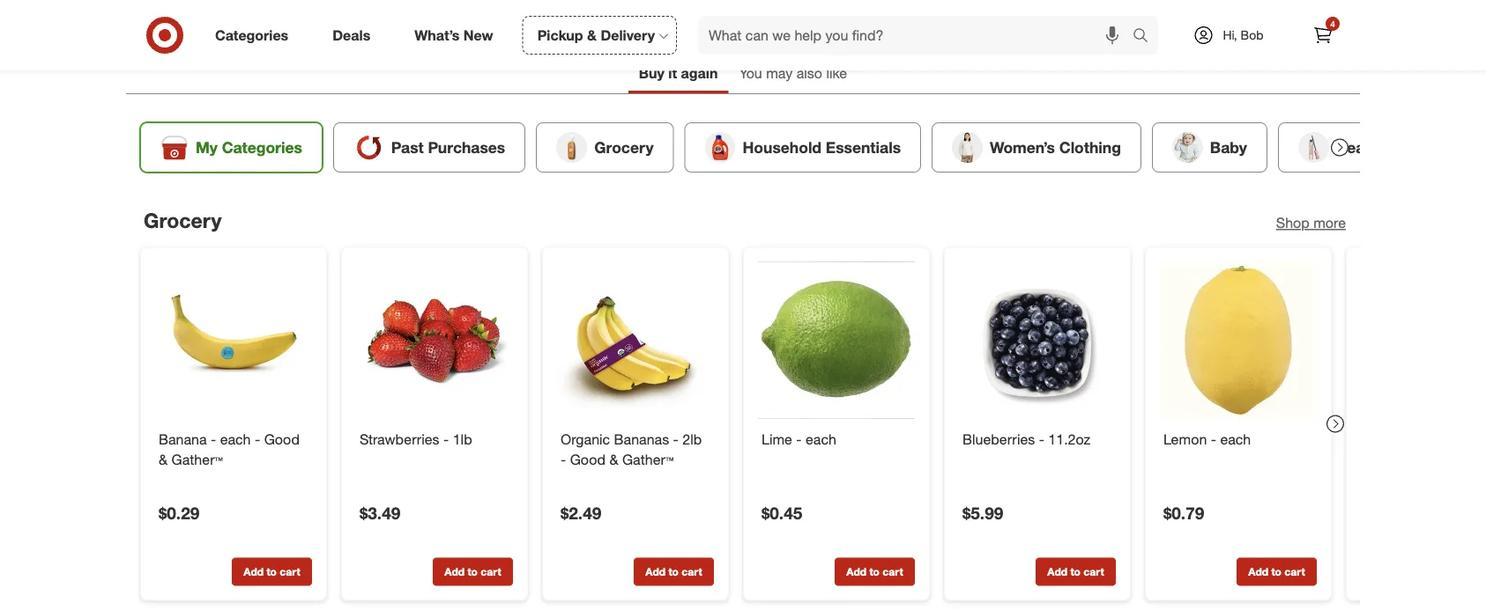 Task type: vqa. For each thing, say whether or not it's contained in the screenshot.
topmost over
no



Task type: locate. For each thing, give the bounding box(es) containing it.
add for $3.49
[[445, 566, 465, 579]]

0 horizontal spatial each
[[220, 431, 251, 448]]

4 to from the left
[[869, 566, 880, 579]]

more
[[1313, 214, 1346, 232]]

organic
[[561, 431, 610, 448]]

3 add to cart button from the left
[[634, 558, 714, 587]]

pickup & delivery
[[537, 27, 655, 44]]

each right the banana
[[220, 431, 251, 448]]

2 gather™ from the left
[[622, 451, 674, 468]]

shop more
[[1276, 214, 1346, 232]]

each inside banana - each - good & gather™
[[220, 431, 251, 448]]

1 horizontal spatial gather™
[[622, 451, 674, 468]]

1lb
[[453, 431, 472, 448]]

6 add to cart from the left
[[1248, 566, 1305, 579]]

lemon - each
[[1163, 431, 1251, 448]]

hi,
[[1223, 27, 1237, 43]]

add for $0.45
[[846, 566, 867, 579]]

lime - each
[[762, 431, 836, 448]]

4 add to cart from the left
[[846, 566, 903, 579]]

cart for $0.45
[[883, 566, 903, 579]]

each
[[220, 431, 251, 448], [806, 431, 836, 448], [1220, 431, 1251, 448]]

banana - each - good & gather™ image
[[155, 262, 312, 419], [155, 262, 312, 419]]

0 horizontal spatial gather™
[[171, 451, 223, 468]]

each for $0.29
[[220, 431, 251, 448]]

1 vertical spatial good
[[570, 451, 606, 468]]

$2.49
[[561, 504, 601, 524]]

6 add from the left
[[1248, 566, 1268, 579]]

gather™ down bananas on the left of the page
[[622, 451, 674, 468]]

2 to from the left
[[468, 566, 478, 579]]

gather™ inside banana - each - good & gather™
[[171, 451, 223, 468]]

good inside organic bananas - 2lb - good & gather™
[[570, 451, 606, 468]]

to for $3.49
[[468, 566, 478, 579]]

1 to from the left
[[267, 566, 277, 579]]

0 horizontal spatial grocery
[[144, 208, 222, 233]]

&
[[587, 27, 597, 44], [159, 451, 168, 468], [609, 451, 618, 468]]

1 each from the left
[[220, 431, 251, 448]]

2 add to cart from the left
[[445, 566, 501, 579]]

1 vertical spatial categories
[[222, 138, 302, 157]]

lemon - each image
[[1160, 262, 1317, 419], [1160, 262, 1317, 419]]

& inside organic bananas - 2lb - good & gather™
[[609, 451, 618, 468]]

blueberries - 11.2oz
[[963, 431, 1090, 448]]

search button
[[1125, 16, 1167, 58]]

bananas
[[614, 431, 669, 448]]

5 cart from the left
[[1084, 566, 1104, 579]]

2 horizontal spatial each
[[1220, 431, 1251, 448]]

2 add to cart button from the left
[[433, 558, 513, 587]]

1 horizontal spatial each
[[806, 431, 836, 448]]

cart for $0.29
[[280, 566, 300, 579]]

clothing
[[1059, 138, 1121, 157]]

2 each from the left
[[806, 431, 836, 448]]

add to cart for $3.49
[[445, 566, 501, 579]]

4 link
[[1304, 16, 1342, 55]]

cart for $5.99
[[1084, 566, 1104, 579]]

& down the banana
[[159, 451, 168, 468]]

add to cart button for $0.79
[[1237, 558, 1317, 587]]

my categories button
[[140, 122, 322, 173]]

grocery down buy
[[594, 138, 654, 157]]

women's
[[990, 138, 1055, 157]]

each right the lime
[[806, 431, 836, 448]]

1 horizontal spatial grocery
[[594, 138, 654, 157]]

grocery
[[594, 138, 654, 157], [144, 208, 222, 233]]

strawberries - 1lb link
[[360, 430, 509, 450]]

banana
[[159, 431, 207, 448]]

categories
[[215, 27, 288, 44], [222, 138, 302, 157]]

gather™
[[171, 451, 223, 468], [622, 451, 674, 468]]

blueberries - 11.2oz link
[[963, 430, 1112, 450]]

$5.99
[[963, 504, 1003, 524]]

4
[[1330, 18, 1335, 29]]

gather™ down the banana
[[171, 451, 223, 468]]

4 add to cart button from the left
[[835, 558, 915, 587]]

4 add from the left
[[846, 566, 867, 579]]

0 vertical spatial good
[[264, 431, 300, 448]]

lime - each image
[[758, 262, 915, 419], [758, 262, 915, 419]]

add to cart button
[[232, 558, 312, 587], [433, 558, 513, 587], [634, 558, 714, 587], [835, 558, 915, 587], [1036, 558, 1116, 587], [1237, 558, 1317, 587]]

6 add to cart button from the left
[[1237, 558, 1317, 587]]

6 to from the left
[[1271, 566, 1282, 579]]

5 add to cart button from the left
[[1036, 558, 1116, 587]]

pickup & delivery link
[[522, 16, 677, 55]]

my categories
[[196, 138, 302, 157]]

grocery button
[[536, 122, 674, 173]]

gather™ inside organic bananas - 2lb - good & gather™
[[622, 451, 674, 468]]

shop more button
[[1276, 213, 1346, 233]]

0 vertical spatial grocery
[[594, 138, 654, 157]]

strawberries - 1lb image
[[356, 262, 513, 419], [356, 262, 513, 419]]

2 horizontal spatial &
[[609, 451, 618, 468]]

1 cart from the left
[[280, 566, 300, 579]]

to
[[267, 566, 277, 579], [468, 566, 478, 579], [668, 566, 679, 579], [869, 566, 880, 579], [1070, 566, 1081, 579], [1271, 566, 1282, 579]]

1 horizontal spatial &
[[587, 27, 597, 44]]

buy it again
[[639, 65, 718, 82]]

3 to from the left
[[668, 566, 679, 579]]

3 add to cart from the left
[[645, 566, 702, 579]]

organic bananas - 2lb - good & gather™ image
[[557, 262, 714, 419], [557, 262, 714, 419]]

to for $0.29
[[267, 566, 277, 579]]

2lb
[[682, 431, 702, 448]]

lime
[[762, 431, 792, 448]]

& inside banana - each - good & gather™
[[159, 451, 168, 468]]

$0.45
[[762, 504, 802, 524]]

organic bananas - 2lb - good & gather™
[[561, 431, 702, 468]]

4 cart from the left
[[883, 566, 903, 579]]

cart
[[280, 566, 300, 579], [481, 566, 501, 579], [682, 566, 702, 579], [883, 566, 903, 579], [1084, 566, 1104, 579], [1284, 566, 1305, 579]]

pickup
[[537, 27, 583, 44]]

0 horizontal spatial good
[[264, 431, 300, 448]]

1 vertical spatial grocery
[[144, 208, 222, 233]]

add to cart button for $3.49
[[433, 558, 513, 587]]

lemon - each link
[[1163, 430, 1313, 450]]

grocery down my
[[144, 208, 222, 233]]

you
[[739, 65, 762, 82]]

buy
[[639, 65, 665, 82]]

0 horizontal spatial &
[[159, 451, 168, 468]]

search
[[1125, 28, 1167, 45]]

5 to from the left
[[1070, 566, 1081, 579]]

3 cart from the left
[[682, 566, 702, 579]]

add to cart button for $0.29
[[232, 558, 312, 587]]

women's clothing
[[990, 138, 1121, 157]]

each right lemon
[[1220, 431, 1251, 448]]

add to cart
[[244, 566, 300, 579], [445, 566, 501, 579], [645, 566, 702, 579], [846, 566, 903, 579], [1047, 566, 1104, 579], [1248, 566, 1305, 579]]

good
[[264, 431, 300, 448], [570, 451, 606, 468]]

2 cart from the left
[[481, 566, 501, 579]]

bob
[[1241, 27, 1264, 43]]

new
[[464, 27, 493, 44]]

3 add from the left
[[645, 566, 666, 579]]

1 add to cart button from the left
[[232, 558, 312, 587]]

cart for $2.49
[[682, 566, 702, 579]]

5 add from the left
[[1047, 566, 1067, 579]]

categories inside button
[[222, 138, 302, 157]]

what's
[[414, 27, 460, 44]]

& right pickup
[[587, 27, 597, 44]]

you may also like
[[739, 65, 847, 82]]

5 add to cart from the left
[[1047, 566, 1104, 579]]

past
[[391, 138, 424, 157]]

cart for $3.49
[[481, 566, 501, 579]]

0 vertical spatial categories
[[215, 27, 288, 44]]

household essentials button
[[684, 122, 921, 173]]

& down bananas on the left of the page
[[609, 451, 618, 468]]

6 cart from the left
[[1284, 566, 1305, 579]]

add to cart button for $5.99
[[1036, 558, 1116, 587]]

banana - each - good & gather™
[[159, 431, 300, 468]]

purchases
[[428, 138, 505, 157]]

-
[[211, 431, 216, 448], [255, 431, 260, 448], [443, 431, 449, 448], [673, 431, 679, 448], [796, 431, 802, 448], [1039, 431, 1044, 448], [1211, 431, 1216, 448], [561, 451, 566, 468]]

3 each from the left
[[1220, 431, 1251, 448]]

blueberries
[[963, 431, 1035, 448]]

blueberries - 11.2oz image
[[959, 262, 1116, 419], [959, 262, 1116, 419]]

cart for $0.79
[[1284, 566, 1305, 579]]

good inside banana - each - good & gather™
[[264, 431, 300, 448]]

women's clothing button
[[932, 122, 1141, 173]]

1 add to cart from the left
[[244, 566, 300, 579]]

add
[[244, 566, 264, 579], [445, 566, 465, 579], [645, 566, 666, 579], [846, 566, 867, 579], [1047, 566, 1067, 579], [1248, 566, 1268, 579]]

2 add from the left
[[445, 566, 465, 579]]

strawberries
[[360, 431, 439, 448]]

1 gather™ from the left
[[171, 451, 223, 468]]

1 horizontal spatial good
[[570, 451, 606, 468]]

1 add from the left
[[244, 566, 264, 579]]

add to cart for $0.79
[[1248, 566, 1305, 579]]



Task type: describe. For each thing, give the bounding box(es) containing it.
add to cart button for $2.49
[[634, 558, 714, 587]]

categories link
[[200, 16, 310, 55]]

shop
[[1276, 214, 1310, 232]]

lemon
[[1163, 431, 1207, 448]]

like
[[826, 65, 847, 82]]

buy it again link
[[628, 56, 728, 93]]

may
[[766, 65, 793, 82]]

grocery inside button
[[594, 138, 654, 157]]

again
[[681, 65, 718, 82]]

beauty button
[[1278, 122, 1408, 173]]

it
[[668, 65, 677, 82]]

also
[[797, 65, 822, 82]]

add to cart button for $0.45
[[835, 558, 915, 587]]

lime - each link
[[762, 430, 911, 450]]

add to cart for $0.45
[[846, 566, 903, 579]]

organic bananas - 2lb - good & gather™ link
[[561, 430, 710, 470]]

strawberries - 1lb
[[360, 431, 472, 448]]

what's new link
[[400, 16, 515, 55]]

household essentials
[[743, 138, 901, 157]]

deals link
[[318, 16, 392, 55]]

add to cart for $0.29
[[244, 566, 300, 579]]

to for $0.79
[[1271, 566, 1282, 579]]

add for $0.29
[[244, 566, 264, 579]]

delivery
[[601, 27, 655, 44]]

my
[[196, 138, 218, 157]]

to for $0.45
[[869, 566, 880, 579]]

hi, bob
[[1223, 27, 1264, 43]]

each for $0.45
[[806, 431, 836, 448]]

what's new
[[414, 27, 493, 44]]

household
[[743, 138, 821, 157]]

$0.29
[[159, 504, 199, 524]]

to for $5.99
[[1070, 566, 1081, 579]]

What can we help you find? suggestions appear below search field
[[698, 16, 1137, 55]]

to for $2.49
[[668, 566, 679, 579]]

deals
[[332, 27, 370, 44]]

baby
[[1210, 138, 1247, 157]]

add to cart for $5.99
[[1047, 566, 1104, 579]]

past purchases button
[[333, 122, 526, 173]]

each for $0.79
[[1220, 431, 1251, 448]]

add for $5.99
[[1047, 566, 1067, 579]]

$3.49
[[360, 504, 400, 524]]

you may also like link
[[728, 56, 858, 93]]

add for $0.79
[[1248, 566, 1268, 579]]

11.2oz
[[1048, 431, 1090, 448]]

baby button
[[1152, 122, 1267, 173]]

add to cart for $2.49
[[645, 566, 702, 579]]

banana - each - good & gather™ link
[[159, 430, 308, 470]]

past purchases
[[391, 138, 505, 157]]

essentials
[[826, 138, 901, 157]]

$0.79
[[1163, 504, 1204, 524]]

add for $2.49
[[645, 566, 666, 579]]

beauty
[[1336, 138, 1388, 157]]



